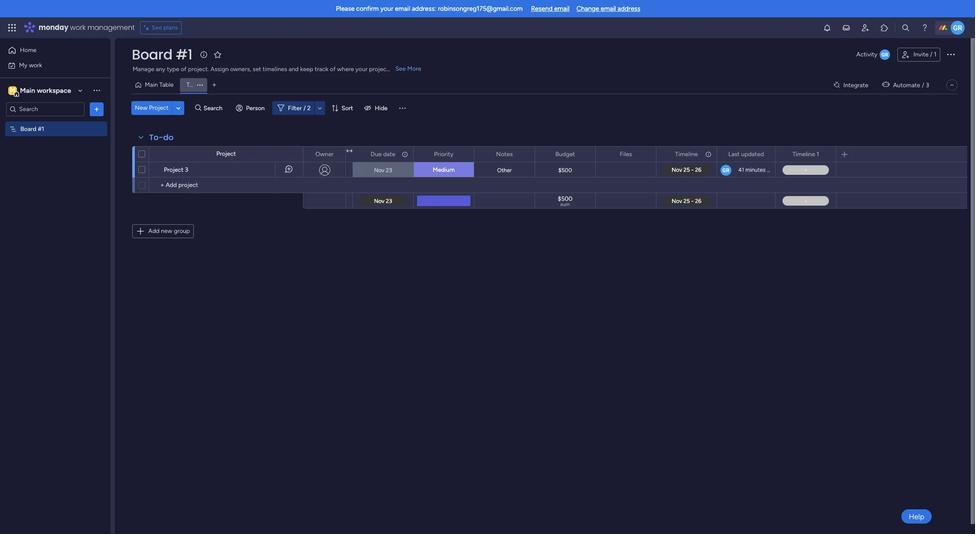 Task type: describe. For each thing, give the bounding box(es) containing it.
person button
[[232, 101, 270, 115]]

Search field
[[202, 102, 228, 114]]

Files field
[[618, 149, 635, 159]]

Priority field
[[432, 149, 456, 159]]

monday work management
[[39, 23, 135, 33]]

invite / 1 button
[[898, 48, 941, 62]]

see plans
[[152, 24, 178, 31]]

Notes field
[[494, 149, 515, 159]]

1 table from the left
[[159, 81, 174, 89]]

manage
[[133, 66, 154, 73]]

1 inside button
[[935, 51, 937, 58]]

please confirm your email address: robinsongreg175@gmail.com
[[336, 5, 523, 13]]

Timeline 1 field
[[791, 149, 822, 159]]

activity
[[857, 51, 878, 58]]

invite members image
[[862, 23, 870, 32]]

Last updated field
[[727, 149, 767, 159]]

monday
[[39, 23, 68, 33]]

Search in workspace field
[[18, 104, 72, 114]]

2
[[308, 104, 311, 112]]

project 3
[[164, 166, 188, 174]]

address
[[618, 5, 641, 13]]

board #1 inside board #1 list box
[[20, 125, 44, 133]]

owners,
[[230, 66, 251, 73]]

type
[[167, 66, 179, 73]]

track
[[315, 66, 329, 73]]

notes
[[497, 150, 513, 158]]

home button
[[5, 43, 93, 57]]

v2 expand column image
[[347, 148, 353, 155]]

new project
[[135, 104, 169, 112]]

my work button
[[5, 58, 93, 72]]

Due date field
[[369, 149, 398, 159]]

41
[[739, 167, 745, 173]]

do
[[163, 132, 174, 143]]

minutes
[[746, 167, 766, 173]]

see plans button
[[140, 21, 182, 34]]

main for main workspace
[[20, 86, 35, 94]]

1 email from the left
[[395, 5, 411, 13]]

column information image
[[402, 151, 409, 158]]

1 vertical spatial your
[[356, 66, 368, 73]]

1 horizontal spatial board #1
[[132, 45, 193, 64]]

updated
[[742, 150, 765, 158]]

email for change email address
[[601, 5, 617, 13]]

nov 23
[[374, 167, 392, 173]]

set
[[253, 66, 261, 73]]

options image
[[92, 105, 101, 113]]

date
[[383, 150, 396, 158]]

budget
[[556, 150, 576, 158]]

$500 sum
[[558, 195, 573, 207]]

where
[[337, 66, 354, 73]]

and
[[289, 66, 299, 73]]

new
[[161, 227, 172, 235]]

main table
[[145, 81, 174, 89]]

help image
[[921, 23, 930, 32]]

apps image
[[881, 23, 890, 32]]

#1 inside list box
[[38, 125, 44, 133]]

board #1 list box
[[0, 120, 111, 253]]

menu image
[[398, 104, 407, 112]]

/ for 2
[[304, 104, 306, 112]]

due date
[[371, 150, 396, 158]]

41 minutes ago
[[739, 167, 777, 173]]

files
[[620, 150, 632, 158]]

0 horizontal spatial 3
[[185, 166, 188, 174]]

last
[[729, 150, 740, 158]]

resend email link
[[531, 5, 570, 13]]

see for see plans
[[152, 24, 162, 31]]

my work
[[19, 61, 42, 69]]

change email address
[[577, 5, 641, 13]]

change email address link
[[577, 5, 641, 13]]

project for project 3
[[164, 166, 184, 174]]

sort button
[[328, 101, 359, 115]]

last updated
[[729, 150, 765, 158]]

project
[[369, 66, 389, 73]]

v2 search image
[[195, 103, 202, 113]]

invite / 1
[[914, 51, 937, 58]]

person
[[246, 104, 265, 112]]

any
[[156, 66, 166, 73]]

sort
[[342, 104, 353, 112]]

arrow down image
[[315, 103, 325, 113]]

/ for 1
[[931, 51, 933, 58]]

project.
[[188, 66, 209, 73]]

timeline for timeline
[[676, 150, 698, 158]]

confirm
[[357, 5, 379, 13]]



Task type: vqa. For each thing, say whether or not it's contained in the screenshot.
top "Due date"
no



Task type: locate. For each thing, give the bounding box(es) containing it.
1 horizontal spatial 1
[[935, 51, 937, 58]]

1 vertical spatial #1
[[38, 125, 44, 133]]

+ Add project text field
[[154, 180, 299, 190]]

/ inside button
[[931, 51, 933, 58]]

board inside list box
[[20, 125, 36, 133]]

add view image
[[213, 82, 216, 88]]

project down the do
[[164, 166, 184, 174]]

hide
[[375, 104, 388, 112]]

your right where
[[356, 66, 368, 73]]

see left plans
[[152, 24, 162, 31]]

1 horizontal spatial work
[[70, 23, 86, 33]]

0 vertical spatial 1
[[935, 51, 937, 58]]

automate
[[894, 81, 921, 89]]

management
[[88, 23, 135, 33]]

other
[[498, 167, 512, 174]]

1 horizontal spatial email
[[555, 5, 570, 13]]

add new group button
[[132, 224, 194, 238]]

medium
[[433, 166, 455, 174]]

sum
[[561, 201, 570, 207]]

/ right the invite
[[931, 51, 933, 58]]

search everything image
[[902, 23, 911, 32]]

work right my
[[29, 61, 42, 69]]

1 of from the left
[[181, 66, 187, 73]]

of right track
[[330, 66, 336, 73]]

workspace image
[[8, 86, 17, 95]]

nov
[[374, 167, 385, 173]]

assign
[[211, 66, 229, 73]]

1 vertical spatial see
[[396, 65, 406, 72]]

0 horizontal spatial board
[[20, 125, 36, 133]]

hide button
[[361, 101, 393, 115]]

/ right automate
[[923, 81, 925, 89]]

invite
[[914, 51, 929, 58]]

2 vertical spatial project
[[164, 166, 184, 174]]

see left more
[[396, 65, 406, 72]]

due
[[371, 150, 382, 158]]

stands.
[[391, 66, 410, 73]]

3 email from the left
[[601, 5, 617, 13]]

0 horizontal spatial 1
[[817, 150, 820, 158]]

help button
[[902, 509, 932, 524]]

3 up + add project "text field"
[[185, 166, 188, 174]]

email left the 'address:'
[[395, 5, 411, 13]]

change
[[577, 5, 600, 13]]

options image inside table button
[[194, 82, 206, 88]]

project inside button
[[149, 104, 169, 112]]

priority
[[434, 150, 454, 158]]

resend
[[531, 5, 553, 13]]

main workspace
[[20, 86, 71, 94]]

keep
[[300, 66, 313, 73]]

filter / 2
[[288, 104, 311, 112]]

0 vertical spatial see
[[152, 24, 162, 31]]

owner
[[316, 150, 334, 158]]

table
[[159, 81, 174, 89], [187, 81, 201, 89]]

workspace options image
[[92, 86, 101, 95]]

group
[[174, 227, 190, 235]]

your
[[381, 5, 394, 13], [356, 66, 368, 73]]

0 horizontal spatial main
[[20, 86, 35, 94]]

3
[[927, 81, 930, 89], [185, 166, 188, 174]]

1 horizontal spatial /
[[923, 81, 925, 89]]

manage any type of project. assign owners, set timelines and keep track of where your project stands.
[[133, 66, 410, 73]]

1 horizontal spatial #1
[[176, 45, 193, 64]]

main down manage
[[145, 81, 158, 89]]

0 vertical spatial board #1
[[132, 45, 193, 64]]

automate / 3
[[894, 81, 930, 89]]

2 horizontal spatial /
[[931, 51, 933, 58]]

Owner field
[[314, 149, 336, 159]]

main inside "workspace selection" element
[[20, 86, 35, 94]]

0 horizontal spatial see
[[152, 24, 162, 31]]

1 vertical spatial $500
[[558, 195, 573, 203]]

email for resend email
[[555, 5, 570, 13]]

1 vertical spatial work
[[29, 61, 42, 69]]

1 vertical spatial 1
[[817, 150, 820, 158]]

to-
[[149, 132, 163, 143]]

1
[[935, 51, 937, 58], [817, 150, 820, 158]]

workspace selection element
[[8, 85, 72, 97]]

board #1 down search in workspace field
[[20, 125, 44, 133]]

main inside button
[[145, 81, 158, 89]]

1 vertical spatial 3
[[185, 166, 188, 174]]

2 horizontal spatial email
[[601, 5, 617, 13]]

work right monday
[[70, 23, 86, 33]]

timeline
[[676, 150, 698, 158], [793, 150, 816, 158]]

2 table from the left
[[187, 81, 201, 89]]

1 timeline from the left
[[676, 150, 698, 158]]

dapulse integrations image
[[834, 82, 841, 88]]

1 vertical spatial board #1
[[20, 125, 44, 133]]

see inside button
[[152, 24, 162, 31]]

2 vertical spatial /
[[304, 104, 306, 112]]

activity button
[[854, 48, 895, 62]]

table button
[[180, 78, 208, 92]]

of right type
[[181, 66, 187, 73]]

angle down image
[[176, 105, 181, 111]]

project up + add project "text field"
[[216, 150, 236, 158]]

new project button
[[131, 101, 172, 115]]

2 timeline from the left
[[793, 150, 816, 158]]

1 horizontal spatial timeline
[[793, 150, 816, 158]]

of
[[181, 66, 187, 73], [330, 66, 336, 73]]

board down search in workspace field
[[20, 125, 36, 133]]

0 horizontal spatial /
[[304, 104, 306, 112]]

address:
[[412, 5, 437, 13]]

/ for 3
[[923, 81, 925, 89]]

workspace
[[37, 86, 71, 94]]

0 horizontal spatial options image
[[194, 82, 206, 88]]

greg robinson image
[[952, 21, 965, 35]]

options image left the add view image
[[194, 82, 206, 88]]

table down project.
[[187, 81, 201, 89]]

ago
[[768, 167, 777, 173]]

work inside button
[[29, 61, 42, 69]]

1 vertical spatial /
[[923, 81, 925, 89]]

email right resend
[[555, 5, 570, 13]]

0 vertical spatial /
[[931, 51, 933, 58]]

project for project
[[216, 150, 236, 158]]

board #1 up "any"
[[132, 45, 193, 64]]

1 horizontal spatial of
[[330, 66, 336, 73]]

1 horizontal spatial your
[[381, 5, 394, 13]]

see
[[152, 24, 162, 31], [396, 65, 406, 72]]

email right "change"
[[601, 5, 617, 13]]

$500 for $500
[[559, 167, 572, 173]]

1 vertical spatial board
[[20, 125, 36, 133]]

board
[[132, 45, 173, 64], [20, 125, 36, 133]]

robinsongreg175@gmail.com
[[438, 5, 523, 13]]

email
[[395, 5, 411, 13], [555, 5, 570, 13], [601, 5, 617, 13]]

main for main table
[[145, 81, 158, 89]]

0 vertical spatial your
[[381, 5, 394, 13]]

add new group
[[148, 227, 190, 235]]

2 email from the left
[[555, 5, 570, 13]]

new
[[135, 104, 148, 112]]

inbox image
[[843, 23, 851, 32]]

0 vertical spatial board
[[132, 45, 173, 64]]

board up "any"
[[132, 45, 173, 64]]

main
[[145, 81, 158, 89], [20, 86, 35, 94]]

0 horizontal spatial table
[[159, 81, 174, 89]]

option
[[0, 121, 111, 123]]

collapse board header image
[[949, 82, 956, 89]]

add to favorites image
[[213, 50, 222, 59]]

see more
[[396, 65, 422, 72]]

filter
[[288, 104, 302, 112]]

1 vertical spatial project
[[216, 150, 236, 158]]

0 vertical spatial 3
[[927, 81, 930, 89]]

#1 down search in workspace field
[[38, 125, 44, 133]]

column information image
[[706, 151, 713, 158]]

0 horizontal spatial #1
[[38, 125, 44, 133]]

1 horizontal spatial main
[[145, 81, 158, 89]]

add
[[148, 227, 160, 235]]

0 vertical spatial work
[[70, 23, 86, 33]]

options image right "invite / 1"
[[946, 49, 957, 59]]

0 vertical spatial options image
[[946, 49, 957, 59]]

please
[[336, 5, 355, 13]]

0 vertical spatial project
[[149, 104, 169, 112]]

my
[[19, 61, 27, 69]]

main table button
[[131, 78, 180, 92]]

plans
[[164, 24, 178, 31]]

0 horizontal spatial your
[[356, 66, 368, 73]]

1 horizontal spatial options image
[[946, 49, 957, 59]]

#1 up type
[[176, 45, 193, 64]]

Timeline field
[[674, 149, 701, 159]]

To-do field
[[147, 132, 176, 143]]

timeline 1
[[793, 150, 820, 158]]

0 horizontal spatial of
[[181, 66, 187, 73]]

1 horizontal spatial board
[[132, 45, 173, 64]]

select product image
[[8, 23, 16, 32]]

resend email
[[531, 5, 570, 13]]

2 of from the left
[[330, 66, 336, 73]]

timeline for timeline 1
[[793, 150, 816, 158]]

integrate
[[844, 81, 869, 89]]

0 horizontal spatial board #1
[[20, 125, 44, 133]]

project
[[149, 104, 169, 112], [216, 150, 236, 158], [164, 166, 184, 174]]

1 inside field
[[817, 150, 820, 158]]

timeline inside timeline field
[[676, 150, 698, 158]]

/
[[931, 51, 933, 58], [923, 81, 925, 89], [304, 104, 306, 112]]

0 vertical spatial $500
[[559, 167, 572, 173]]

to-do
[[149, 132, 174, 143]]

more
[[408, 65, 422, 72]]

help
[[910, 512, 925, 521]]

0 horizontal spatial work
[[29, 61, 42, 69]]

$500 for $500 sum
[[558, 195, 573, 203]]

1 horizontal spatial 3
[[927, 81, 930, 89]]

timelines
[[263, 66, 287, 73]]

1 horizontal spatial see
[[396, 65, 406, 72]]

23
[[386, 167, 392, 173]]

m
[[10, 87, 15, 94]]

see for see more
[[396, 65, 406, 72]]

notifications image
[[824, 23, 832, 32]]

#1
[[176, 45, 193, 64], [38, 125, 44, 133]]

0 vertical spatial #1
[[176, 45, 193, 64]]

work for my
[[29, 61, 42, 69]]

main right workspace image
[[20, 86, 35, 94]]

Board #1 field
[[130, 45, 195, 64]]

project right new
[[149, 104, 169, 112]]

show board description image
[[199, 50, 209, 59]]

Budget field
[[554, 149, 578, 159]]

$500
[[559, 167, 572, 173], [558, 195, 573, 203]]

work for monday
[[70, 23, 86, 33]]

1 horizontal spatial table
[[187, 81, 201, 89]]

see more link
[[395, 65, 422, 73]]

options image
[[946, 49, 957, 59], [194, 82, 206, 88]]

your right confirm
[[381, 5, 394, 13]]

table down "any"
[[159, 81, 174, 89]]

3 right automate
[[927, 81, 930, 89]]

autopilot image
[[883, 79, 890, 90]]

0 horizontal spatial timeline
[[676, 150, 698, 158]]

1 vertical spatial options image
[[194, 82, 206, 88]]

home
[[20, 46, 37, 54]]

0 horizontal spatial email
[[395, 5, 411, 13]]

/ left 2
[[304, 104, 306, 112]]

timeline inside timeline 1 field
[[793, 150, 816, 158]]



